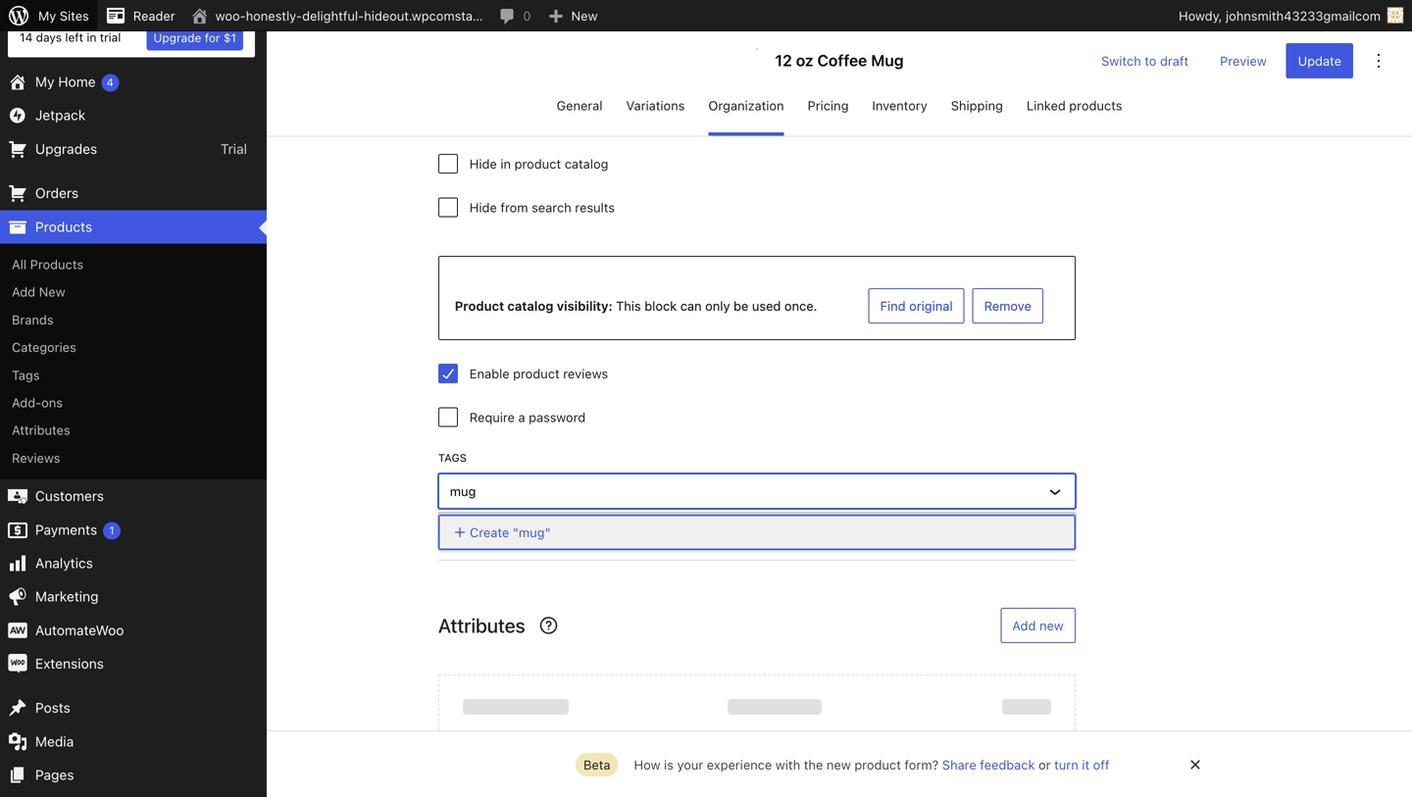 Task type: locate. For each thing, give the bounding box(es) containing it.
hide for hide from search results
[[470, 200, 497, 215]]

0 vertical spatial original
[[910, 88, 953, 103]]

add for add new
[[1013, 619, 1036, 633]]

1 horizontal spatial add
[[1013, 619, 1036, 633]]

1 vertical spatial find
[[881, 299, 906, 313]]

update button
[[1287, 43, 1354, 78]]

posts
[[35, 700, 70, 716]]

0 vertical spatial can
[[590, 88, 611, 103]]

0 vertical spatial my
[[38, 8, 56, 23]]

jetpack
[[35, 107, 86, 123]]

it
[[1082, 758, 1090, 773]]

0 vertical spatial tags
[[12, 368, 40, 382]]

find original
[[881, 88, 953, 103], [881, 299, 953, 313]]

extensions link
[[0, 648, 267, 681]]

0 vertical spatial product
[[515, 156, 561, 171]]

organization
[[709, 98, 784, 113]]

my inside "link"
[[38, 8, 56, 23]]

1 horizontal spatial block
[[645, 299, 677, 313]]

in up "from"
[[501, 156, 511, 171]]

2 find original from the top
[[881, 299, 953, 313]]

left
[[65, 31, 83, 44]]

product editor top bar. region
[[267, 31, 1413, 136]]

1 vertical spatial new
[[39, 285, 65, 299]]

1 vertical spatial attributes
[[438, 614, 526, 637]]

the
[[804, 758, 823, 773]]

delightful-
[[302, 8, 364, 23]]

options image
[[1368, 49, 1391, 73]]

1 vertical spatial original
[[910, 299, 953, 313]]

turn
[[1055, 758, 1079, 773]]

home
[[58, 74, 96, 90]]

$1
[[224, 31, 236, 45]]

14
[[20, 31, 33, 44]]

a
[[519, 410, 525, 425]]

0 vertical spatial hide
[[470, 156, 497, 171]]

0 vertical spatial products
[[35, 219, 92, 235]]

1 horizontal spatial be
[[734, 299, 749, 313]]

remove button
[[973, 78, 1044, 113], [973, 288, 1044, 324]]

0 horizontal spatial attributes
[[12, 423, 70, 438]]

0 vertical spatial attributes
[[12, 423, 70, 438]]

0 vertical spatial find original
[[881, 88, 953, 103]]

or
[[1039, 758, 1051, 773]]

find original for first remove button from the bottom
[[881, 299, 953, 313]]

0
[[523, 8, 531, 23]]

attributes left view helper text image
[[438, 614, 526, 637]]

1 vertical spatial find original button
[[869, 288, 965, 324]]

0 vertical spatial catalog
[[565, 156, 609, 171]]

in right left
[[87, 31, 96, 44]]

mugbrand
[[447, 20, 508, 35]]

results
[[575, 200, 615, 215]]

update
[[1299, 53, 1342, 68]]

block up hide in product catalog
[[554, 88, 586, 103]]

attributes
[[12, 423, 70, 438], [438, 614, 526, 637]]

posts link
[[0, 692, 267, 725]]

1 horizontal spatial only
[[706, 299, 730, 313]]

reviews
[[12, 451, 60, 465]]

customers
[[35, 488, 104, 504]]

payments
[[35, 522, 97, 538]]

1 vertical spatial remove
[[985, 299, 1032, 313]]

new link
[[539, 0, 606, 31]]

catalog up results
[[565, 156, 609, 171]]

new
[[1040, 619, 1064, 633], [827, 758, 851, 773]]

woo-honestly-delightful-hideout.wpcomsta… link
[[183, 0, 491, 31]]

1
[[109, 524, 114, 537]]

add inside button
[[1013, 619, 1036, 633]]

hide in product catalog
[[470, 156, 609, 171]]

add new
[[12, 285, 65, 299]]

2 original from the top
[[910, 299, 953, 313]]

products
[[35, 219, 92, 235], [30, 257, 84, 272]]

product up hide from search results
[[515, 156, 561, 171]]

new down all products
[[39, 285, 65, 299]]

1 find original from the top
[[881, 88, 953, 103]]

product up require a password
[[513, 366, 560, 381]]

tags
[[12, 368, 40, 382], [438, 452, 467, 465]]

2 find original button from the top
[[869, 288, 965, 324]]

0 horizontal spatial only
[[615, 88, 640, 103]]

ons
[[41, 395, 63, 410]]

1 vertical spatial once.
[[785, 299, 818, 313]]

1 find from the top
[[881, 88, 906, 103]]

None field
[[447, 481, 1036, 502]]

marketing
[[35, 589, 99, 605]]

1 hide from the top
[[470, 156, 497, 171]]

shipping button
[[951, 90, 1004, 136]]

1 vertical spatial be
[[734, 299, 749, 313]]

shipping
[[951, 98, 1004, 113]]

2 remove from the top
[[985, 299, 1032, 313]]

1 vertical spatial add
[[1013, 619, 1036, 633]]

find original for 2nd remove button from the bottom
[[881, 88, 953, 103]]

this left general
[[525, 88, 550, 103]]

tab list
[[267, 90, 1413, 136]]

find original button for first remove button from the bottom
[[869, 288, 965, 324]]

my left home
[[35, 74, 54, 90]]

add new link
[[0, 278, 267, 306]]

enable
[[470, 366, 510, 381]]

can left variations in the left of the page
[[590, 88, 611, 103]]

hide left "from"
[[470, 200, 497, 215]]

is
[[664, 758, 674, 773]]

1 vertical spatial product
[[513, 366, 560, 381]]

0 vertical spatial find original button
[[869, 78, 965, 113]]

upgrade
[[154, 31, 202, 45]]

0 vertical spatial this
[[525, 88, 550, 103]]

catalog right the product
[[508, 299, 554, 313]]

1 vertical spatial hide
[[470, 200, 497, 215]]

how is your experience with the new product form? share feedback or turn it off
[[634, 758, 1110, 773]]

customers link
[[0, 480, 267, 513]]

tags down require a password checkbox
[[438, 452, 467, 465]]

product left form?
[[855, 758, 902, 773]]

1 vertical spatial in
[[501, 156, 511, 171]]

0 vertical spatial add
[[12, 285, 35, 299]]

only
[[615, 88, 640, 103], [706, 299, 730, 313]]

Hide in product catalog checkbox
[[438, 154, 458, 174]]

1 vertical spatial new
[[827, 758, 851, 773]]

0 vertical spatial find
[[881, 88, 906, 103]]

pages
[[35, 767, 74, 784]]

1 horizontal spatial tags
[[438, 452, 467, 465]]

0 horizontal spatial new
[[827, 758, 851, 773]]

1 vertical spatial block
[[645, 299, 677, 313]]

1 horizontal spatial attributes
[[438, 614, 526, 637]]

1 vertical spatial this
[[616, 299, 641, 313]]

attributes down add-ons
[[12, 423, 70, 438]]

block right :
[[645, 299, 677, 313]]

block: product section document
[[438, 608, 1076, 798]]

0 horizontal spatial this
[[525, 88, 550, 103]]

0 vertical spatial once.
[[694, 88, 727, 103]]

add for add new
[[12, 285, 35, 299]]

used
[[662, 88, 690, 103], [752, 299, 781, 313]]

0 vertical spatial remove button
[[973, 78, 1044, 113]]

0 horizontal spatial can
[[590, 88, 611, 103]]

my home 4
[[35, 74, 114, 90]]

this right :
[[616, 299, 641, 313]]

johnsmith43233gmailcom
[[1226, 8, 1381, 23]]

linked products button
[[1027, 90, 1123, 136]]

0 vertical spatial be
[[643, 88, 658, 103]]

0 vertical spatial in
[[87, 31, 96, 44]]

1 vertical spatial products
[[30, 257, 84, 272]]

1 horizontal spatial new
[[572, 8, 598, 23]]

my for sites
[[38, 8, 56, 23]]

1 vertical spatial used
[[752, 299, 781, 313]]

share
[[943, 758, 977, 773]]

create "mug"
[[470, 525, 551, 540]]

2 hide from the top
[[470, 200, 497, 215]]

Tags field
[[448, 483, 1035, 500]]

0 horizontal spatial used
[[662, 88, 690, 103]]

0 horizontal spatial catalog
[[508, 299, 554, 313]]

1 vertical spatial remove button
[[973, 288, 1044, 324]]

beta
[[584, 758, 611, 773]]

0 horizontal spatial add
[[12, 285, 35, 299]]

original
[[910, 88, 953, 103], [910, 299, 953, 313]]

0 horizontal spatial block
[[554, 88, 586, 103]]

hide
[[470, 156, 497, 171], [470, 200, 497, 215]]

catalog
[[565, 156, 609, 171], [508, 299, 554, 313]]

0 vertical spatial new
[[572, 8, 598, 23]]

once.
[[694, 88, 727, 103], [785, 299, 818, 313]]

0 vertical spatial new
[[1040, 619, 1064, 633]]

my up days
[[38, 8, 56, 23]]

add
[[12, 285, 35, 299], [1013, 619, 1036, 633]]

can right :
[[681, 299, 702, 313]]

media
[[35, 734, 74, 750]]

switch to draft button
[[1090, 43, 1201, 78]]

1 horizontal spatial can
[[681, 299, 702, 313]]

1 vertical spatial my
[[35, 74, 54, 90]]

products down the "orders"
[[35, 219, 92, 235]]

honestly-
[[246, 8, 302, 23]]

view helper text image
[[537, 614, 561, 638]]

12 oz coffee mug
[[775, 51, 904, 70]]

1 vertical spatial only
[[706, 299, 730, 313]]

hide for hide in product catalog
[[470, 156, 497, 171]]

tree
[[439, 513, 1076, 515]]

inventory button
[[873, 90, 928, 136]]

tags up "add-"
[[12, 368, 40, 382]]

new right 0
[[572, 8, 598, 23]]

1 vertical spatial find original
[[881, 299, 953, 313]]

products up add new
[[30, 257, 84, 272]]

my
[[38, 8, 56, 23], [35, 74, 54, 90]]

find
[[881, 88, 906, 103], [881, 299, 906, 313]]

Require a password checkbox
[[438, 408, 458, 427]]

all
[[12, 257, 27, 272]]

hide right 'hide in product catalog' option
[[470, 156, 497, 171]]

1 vertical spatial can
[[681, 299, 702, 313]]

1 find original button from the top
[[869, 78, 965, 113]]

block
[[554, 88, 586, 103], [645, 299, 677, 313]]

howdy,
[[1179, 8, 1223, 23]]

0 vertical spatial remove
[[985, 88, 1032, 103]]

reviews
[[563, 366, 608, 381]]

1 horizontal spatial new
[[1040, 619, 1064, 633]]

this
[[525, 88, 550, 103], [616, 299, 641, 313]]



Task type: describe. For each thing, give the bounding box(es) containing it.
hide from search results
[[470, 200, 615, 215]]

share feedback button
[[943, 758, 1036, 773]]

with
[[776, 758, 801, 773]]

Hide from search results checkbox
[[438, 198, 458, 217]]

1 vertical spatial tags
[[438, 452, 467, 465]]

reader link
[[97, 0, 183, 31]]

media link
[[0, 725, 267, 759]]

1 horizontal spatial catalog
[[565, 156, 609, 171]]

switch
[[1102, 53, 1142, 68]]

preview
[[1221, 53, 1267, 68]]

extensions
[[35, 656, 104, 672]]

"mug"
[[513, 525, 551, 540]]

Enable product reviews checkbox
[[438, 364, 458, 384]]

payments 1
[[35, 522, 114, 538]]

this block can only be used once.
[[525, 88, 727, 103]]

howdy, johnsmith43233gmailcom
[[1179, 8, 1381, 23]]

new inside toolbar navigation
[[572, 8, 598, 23]]

12
[[775, 51, 793, 70]]

variations button
[[626, 90, 685, 136]]

create "mug" button
[[439, 515, 1076, 550]]

find original button for 2nd remove button from the bottom
[[869, 78, 965, 113]]

toolbar navigation
[[0, 0, 1413, 35]]

pricing
[[808, 98, 849, 113]]

preview link
[[1209, 43, 1279, 78]]

tags link
[[0, 361, 267, 389]]

categories
[[12, 340, 76, 355]]

require
[[470, 410, 515, 425]]

sites
[[60, 8, 89, 23]]

organization button
[[709, 90, 784, 136]]

1 horizontal spatial used
[[752, 299, 781, 313]]

woo-
[[215, 8, 246, 23]]

to
[[1145, 53, 1157, 68]]

1 vertical spatial catalog
[[508, 299, 554, 313]]

0 horizontal spatial be
[[643, 88, 658, 103]]

trial
[[221, 141, 247, 157]]

products link
[[0, 210, 267, 244]]

jetpack link
[[0, 99, 267, 132]]

inventory
[[873, 98, 928, 113]]

general
[[557, 98, 603, 113]]

0 vertical spatial only
[[615, 88, 640, 103]]

products
[[1070, 98, 1123, 113]]

analytics
[[35, 555, 93, 571]]

require a password
[[470, 410, 586, 425]]

1 horizontal spatial in
[[501, 156, 511, 171]]

my for home
[[35, 74, 54, 90]]

0 vertical spatial block
[[554, 88, 586, 103]]

new inside button
[[1040, 619, 1064, 633]]

experience
[[707, 758, 772, 773]]

orders
[[35, 185, 79, 201]]

linked
[[1027, 98, 1066, 113]]

1 remove button from the top
[[973, 78, 1044, 113]]

for
[[205, 31, 220, 45]]

switch to draft
[[1102, 53, 1189, 68]]

product
[[455, 299, 504, 313]]

add new
[[1013, 619, 1064, 633]]

1 remove from the top
[[985, 88, 1032, 103]]

coffee
[[818, 51, 868, 70]]

0 horizontal spatial once.
[[694, 88, 727, 103]]

brands link
[[0, 306, 267, 334]]

oz
[[796, 51, 814, 70]]

reader
[[133, 8, 175, 23]]

0 horizontal spatial new
[[39, 285, 65, 299]]

brands
[[12, 312, 54, 327]]

visibility
[[557, 299, 609, 313]]

general button
[[557, 90, 603, 136]]

create
[[470, 525, 509, 540]]

0 link
[[491, 0, 539, 31]]

automatewoo
[[35, 622, 124, 639]]

my sites
[[38, 8, 89, 23]]

attributes inside block: product section document
[[438, 614, 526, 637]]

mug
[[871, 51, 904, 70]]

0 horizontal spatial tags
[[12, 368, 40, 382]]

woo-honestly-delightful-hideout.wpcomsta…
[[215, 8, 483, 23]]

2 find from the top
[[881, 299, 906, 313]]

tab list containing general
[[267, 90, 1413, 136]]

0 horizontal spatial in
[[87, 31, 96, 44]]

2 vertical spatial product
[[855, 758, 902, 773]]

categories link
[[0, 334, 267, 361]]

1 horizontal spatial this
[[616, 299, 641, 313]]

days
[[36, 31, 62, 44]]

draft
[[1161, 53, 1189, 68]]

form?
[[905, 758, 939, 773]]

reviews link
[[0, 444, 267, 472]]

upgrades
[[35, 141, 97, 157]]

orders link
[[0, 177, 267, 210]]

1 original from the top
[[910, 88, 953, 103]]

attributes link
[[0, 417, 267, 444]]

0 vertical spatial used
[[662, 88, 690, 103]]

how
[[634, 758, 661, 773]]

from
[[501, 200, 528, 215]]

add new button
[[1001, 608, 1076, 644]]

hide this message image
[[1184, 753, 1208, 777]]

automatewoo link
[[0, 614, 267, 648]]

:
[[609, 299, 613, 313]]

1 horizontal spatial once.
[[785, 299, 818, 313]]

2 remove button from the top
[[973, 288, 1044, 324]]

product catalog visibility : this block can only be used once.
[[455, 299, 818, 313]]

upgrade for $1 button
[[147, 25, 243, 51]]

pricing button
[[808, 90, 849, 136]]

feedback
[[980, 758, 1036, 773]]

add-
[[12, 395, 41, 410]]

marketing link
[[0, 580, 267, 614]]



Task type: vqa. For each thing, say whether or not it's contained in the screenshot.


